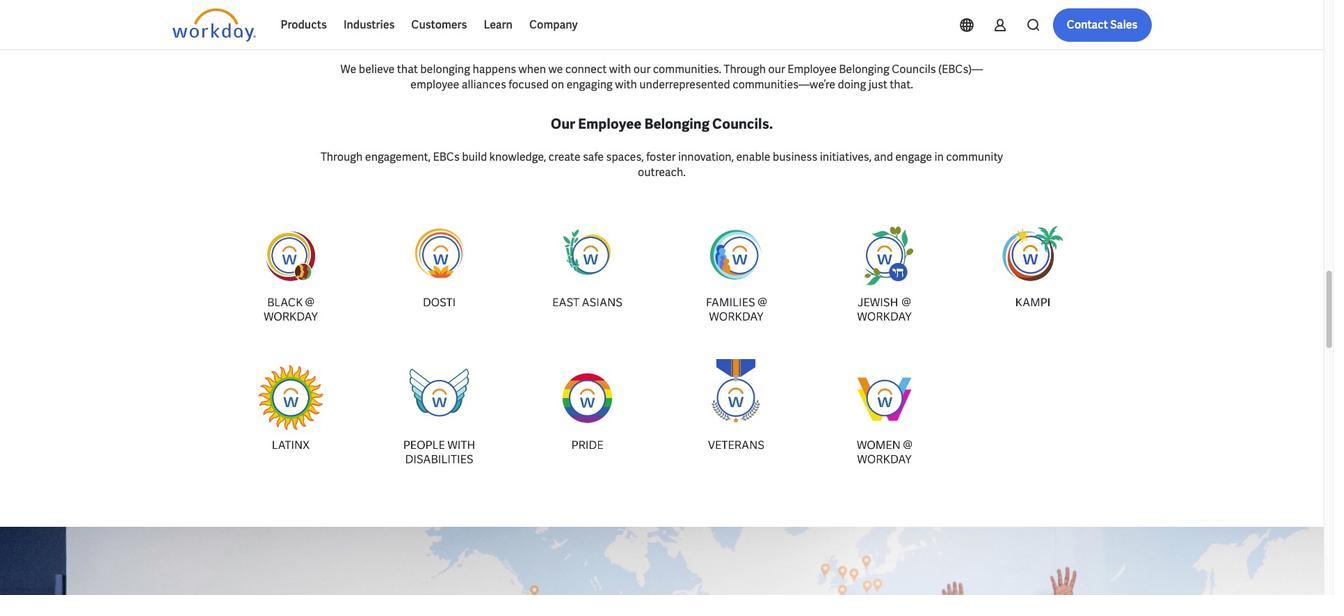 Task type: locate. For each thing, give the bounding box(es) containing it.
with right connect
[[610, 62, 632, 77]]

0 horizontal spatial through
[[321, 149, 363, 164]]

1 vertical spatial through
[[321, 149, 363, 164]]

our
[[634, 62, 651, 77], [769, 62, 786, 77]]

safe
[[583, 149, 604, 164]]

believe
[[359, 62, 395, 77]]

employee
[[788, 62, 837, 77], [578, 115, 642, 133]]

1 horizontal spatial through
[[724, 62, 766, 77]]

just
[[869, 77, 888, 92]]

1 horizontal spatial our
[[769, 62, 786, 77]]

foster
[[647, 149, 676, 164]]

learn button
[[476, 8, 521, 42]]

spaces,
[[607, 149, 644, 164]]

customers
[[412, 17, 467, 32]]

belonging up 'doing'
[[839, 62, 890, 77]]

0 vertical spatial employee
[[788, 62, 837, 77]]

belonging
[[421, 62, 470, 77]]

0 vertical spatial with
[[610, 62, 632, 77]]

the
[[862, 8, 909, 48]]

belonging up foster
[[645, 115, 710, 133]]

0 horizontal spatial our
[[634, 62, 651, 77]]

innovation,
[[678, 149, 734, 164]]

products
[[281, 17, 327, 32]]

through
[[724, 62, 766, 77], [321, 149, 363, 164]]

on
[[551, 77, 564, 92]]

0 vertical spatial belonging
[[839, 62, 890, 77]]

belonging
[[839, 62, 890, 77], [645, 115, 710, 133]]

0 horizontal spatial employee
[[578, 115, 642, 133]]

knowledge,
[[490, 149, 546, 164]]

happens
[[473, 62, 516, 77]]

communities—we're
[[733, 77, 836, 92]]

go to the homepage image
[[172, 8, 256, 42]]

connection
[[662, 8, 821, 48]]

engagement,
[[365, 149, 431, 164]]

0 vertical spatial through
[[724, 62, 766, 77]]

we're building a broader connection to the world.
[[323, 8, 1001, 48]]

through left engagement,
[[321, 149, 363, 164]]

alliances
[[462, 77, 506, 92]]

(ebcs)—
[[939, 62, 984, 77]]

employee
[[411, 77, 460, 92]]

to
[[827, 8, 856, 48]]

employee up "spaces,"
[[578, 115, 642, 133]]

initiatives,
[[820, 149, 872, 164]]

world.
[[915, 8, 1001, 48]]

councils.
[[713, 115, 773, 133]]

outreach.
[[638, 165, 686, 179]]

engaging
[[567, 77, 613, 92]]

enable
[[737, 149, 771, 164]]

1 horizontal spatial belonging
[[839, 62, 890, 77]]

our up communities—we're on the top right
[[769, 62, 786, 77]]

councils
[[892, 62, 936, 77]]

through down connection
[[724, 62, 766, 77]]

1 vertical spatial belonging
[[645, 115, 710, 133]]

our left communities.
[[634, 62, 651, 77]]

with
[[610, 62, 632, 77], [615, 77, 637, 92]]

1 horizontal spatial employee
[[788, 62, 837, 77]]

a
[[523, 8, 540, 48]]

with right engaging
[[615, 77, 637, 92]]

employee up communities—we're on the top right
[[788, 62, 837, 77]]

we're
[[323, 8, 399, 48]]



Task type: vqa. For each thing, say whether or not it's contained in the screenshot.
2023 within the A Leader in 2023 Gartner® Magic Quadrant™ for Cloud ERP for Service-Centric Enterprises
no



Task type: describe. For each thing, give the bounding box(es) containing it.
1 vertical spatial with
[[615, 77, 637, 92]]

products button
[[272, 8, 335, 42]]

company button
[[521, 8, 586, 42]]

1 vertical spatial employee
[[578, 115, 642, 133]]

focused
[[509, 77, 549, 92]]

when
[[519, 62, 546, 77]]

communities.
[[653, 62, 722, 77]]

contact sales
[[1067, 17, 1138, 32]]

contact sales link
[[1053, 8, 1152, 42]]

that
[[397, 62, 418, 77]]

connect
[[566, 62, 607, 77]]

that.
[[890, 77, 914, 92]]

we
[[341, 62, 357, 77]]

ebcs
[[433, 149, 460, 164]]

we believe that belonging happens when we connect with our communities. through our employee belonging councils (ebcs)— employee alliances focused on engaging with underrepresented communities—we're doing just that.
[[341, 62, 984, 92]]

0 horizontal spatial belonging
[[645, 115, 710, 133]]

sales
[[1111, 17, 1138, 32]]

community
[[947, 149, 1004, 164]]

through engagement, ebcs build knowledge, create safe spaces, foster innovation, enable business initiatives, and engage in community outreach.
[[321, 149, 1004, 179]]

in
[[935, 149, 944, 164]]

business
[[773, 149, 818, 164]]

our
[[551, 115, 576, 133]]

broader
[[546, 8, 656, 48]]

engage
[[896, 149, 933, 164]]

learn
[[484, 17, 513, 32]]

underrepresented
[[640, 77, 731, 92]]

create
[[549, 149, 581, 164]]

2 our from the left
[[769, 62, 786, 77]]

1 our from the left
[[634, 62, 651, 77]]

belonging inside we believe that belonging happens when we connect with our communities. through our employee belonging councils (ebcs)— employee alliances focused on engaging with underrepresented communities—we're doing just that.
[[839, 62, 890, 77]]

customers button
[[403, 8, 476, 42]]

and
[[874, 149, 893, 164]]

through inside we believe that belonging happens when we connect with our communities. through our employee belonging councils (ebcs)— employee alliances focused on engaging with underrepresented communities—we're doing just that.
[[724, 62, 766, 77]]

doing
[[838, 77, 867, 92]]

build
[[462, 149, 487, 164]]

our employee belonging councils.
[[551, 115, 773, 133]]

contact
[[1067, 17, 1109, 32]]

industries button
[[335, 8, 403, 42]]

employee inside we believe that belonging happens when we connect with our communities. through our employee belonging councils (ebcs)— employee alliances focused on engaging with underrepresented communities—we're doing just that.
[[788, 62, 837, 77]]

company
[[530, 17, 578, 32]]

through inside through engagement, ebcs build knowledge, create safe spaces, foster innovation, enable business initiatives, and engage in community outreach.
[[321, 149, 363, 164]]

we
[[549, 62, 563, 77]]

industries
[[344, 17, 395, 32]]

building
[[405, 8, 517, 48]]



